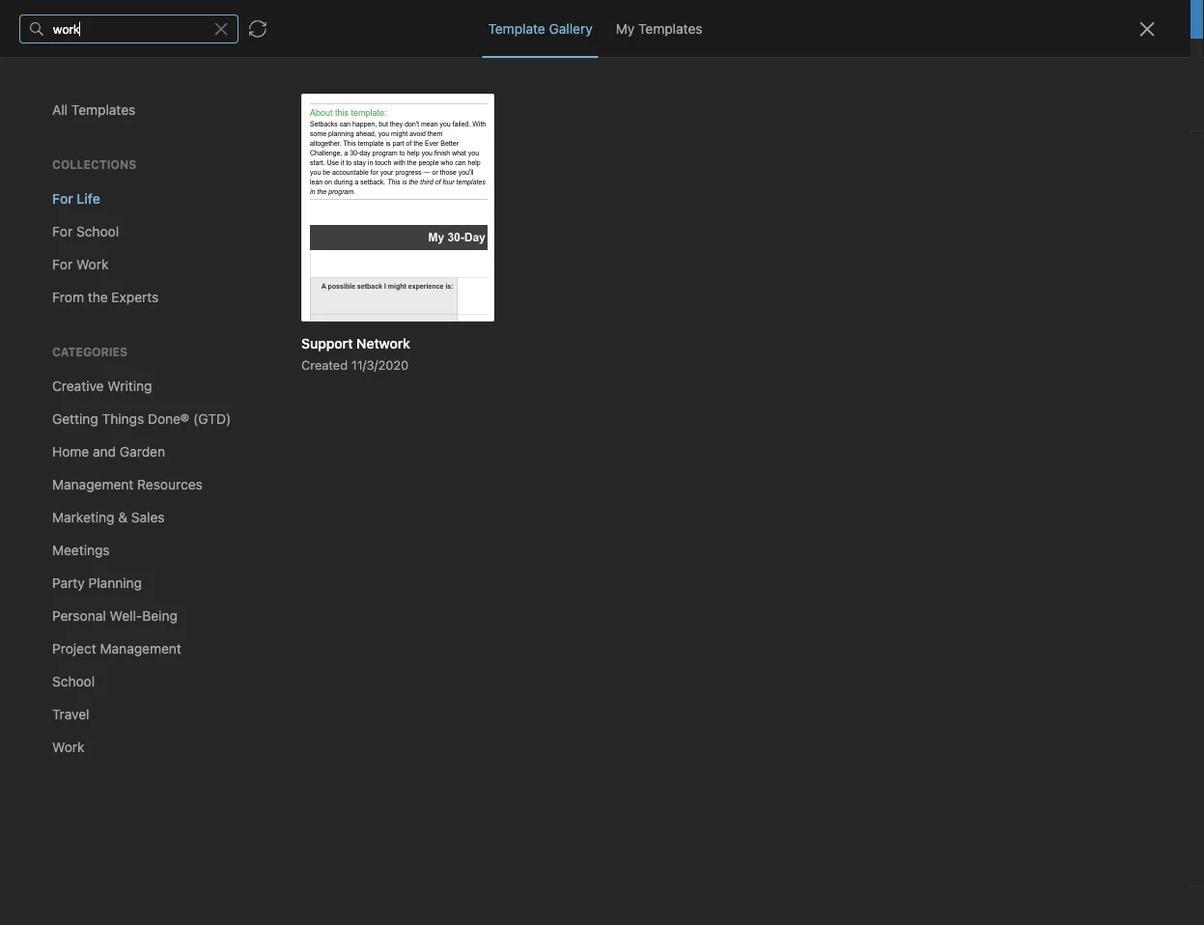 Task type: vqa. For each thing, say whether or not it's contained in the screenshot.
COLLAPSE NOTE image
no



Task type: locate. For each thing, give the bounding box(es) containing it.
your up first notebook button
[[701, 11, 729, 27]]

a few minutes ago
[[257, 210, 356, 224], [257, 329, 356, 342]]

1 vertical spatial ago
[[336, 329, 356, 342]]

try evernote personal for free: sync across all your devices. cancel anytime.
[[400, 11, 887, 27]]

a up start
[[257, 210, 263, 224]]

1 a few minutes ago from the top
[[257, 210, 356, 224]]

trash link
[[0, 391, 231, 422]]

you've
[[448, 285, 489, 301]]

shared with me
[[42, 356, 139, 372]]

all up the and
[[365, 285, 379, 301]]

0 vertical spatial your
[[701, 11, 729, 27]]

books
[[407, 285, 444, 301]]

read
[[326, 306, 354, 322]]

notebooks link
[[0, 287, 231, 318]]

notebooks
[[43, 294, 111, 310]]

1 vertical spatial minutes
[[289, 329, 333, 342]]

sync
[[604, 11, 635, 27]]

1 vertical spatial your
[[418, 306, 445, 322]]

ideas
[[449, 306, 482, 322]]

minutes up take
[[289, 329, 333, 342]]

expand note image
[[613, 50, 637, 73]]

1 vertical spatial a few minutes ago
[[257, 329, 356, 342]]

tree
[[0, 152, 232, 819]]

0 vertical spatial minutes
[[289, 210, 333, 224]]

1 few from the top
[[267, 210, 286, 224]]

me
[[120, 356, 139, 372]]

ago up finish)
[[336, 210, 356, 224]]

0 vertical spatial ago
[[336, 210, 356, 224]]

take
[[295, 346, 322, 362]]

physical
[[500, 326, 551, 342]]

few up start
[[267, 210, 286, 224]]

tree containing home
[[0, 152, 232, 819]]

a down about
[[489, 326, 496, 342]]

start
[[257, 285, 287, 301]]

your down books
[[418, 306, 445, 322]]

None search field
[[25, 56, 207, 91]]

only you
[[1021, 54, 1072, 69]]

home link
[[0, 152, 232, 183]]

start (and finish) all the books you've been wanting to read and keep your ideas about them all in one place. tip: if you're reading a physical book, take pictu...
[[257, 285, 557, 362]]

pictu...
[[326, 346, 369, 362]]

shortcuts
[[43, 190, 104, 206]]

ago up pictu...
[[336, 329, 356, 342]]

a left the in
[[257, 329, 263, 342]]

ago inside button
[[336, 210, 356, 224]]

2 horizontal spatial all
[[684, 11, 697, 27]]

1 horizontal spatial all
[[365, 285, 379, 301]]

book,
[[257, 346, 292, 362]]

about
[[486, 306, 522, 322]]

free:
[[565, 11, 598, 27]]

your
[[701, 11, 729, 27], [418, 306, 445, 322]]

devices.
[[732, 11, 784, 27]]

Note Editor text field
[[0, 0, 1204, 925]]

trash
[[42, 398, 77, 414]]

all
[[684, 11, 697, 27], [365, 285, 379, 301], [257, 326, 271, 342]]

you
[[1051, 54, 1072, 69]]

them
[[525, 306, 557, 322]]

first
[[683, 54, 709, 69]]

all right across
[[684, 11, 697, 27]]

minutes
[[289, 210, 333, 224], [289, 329, 333, 342]]

a few minutes ago up '(and'
[[257, 210, 356, 224]]

2 minutes from the top
[[289, 329, 333, 342]]

0 vertical spatial few
[[267, 210, 286, 224]]

a few minutes ago button
[[232, 131, 585, 247]]

your inside start (and finish) all the books you've been wanting to read and keep your ideas about them all in one place. tip: if you're reading a physical book, take pictu...
[[418, 306, 445, 322]]

1 minutes from the top
[[289, 210, 333, 224]]

minutes up '(and'
[[289, 210, 333, 224]]

new button
[[12, 101, 220, 136]]

the
[[383, 285, 403, 301]]

2 vertical spatial all
[[257, 326, 271, 342]]

personal
[[485, 11, 540, 27]]

all left the in
[[257, 326, 271, 342]]

a few minutes ago up take
[[257, 329, 356, 342]]

note window element
[[0, 0, 1204, 925]]

few
[[267, 210, 286, 224], [267, 329, 286, 342]]

shared with me link
[[0, 349, 231, 380]]

1 vertical spatial few
[[267, 329, 286, 342]]

notes link
[[0, 213, 231, 244]]

2 few from the top
[[267, 329, 286, 342]]

1 vertical spatial all
[[365, 285, 379, 301]]

a inside button
[[257, 210, 263, 224]]

0 horizontal spatial your
[[418, 306, 445, 322]]

0 vertical spatial a few minutes ago
[[257, 210, 356, 224]]

few up book,
[[267, 329, 286, 342]]

try
[[400, 11, 421, 27]]

1 ago from the top
[[336, 210, 356, 224]]

1 horizontal spatial your
[[701, 11, 729, 27]]

ago
[[336, 210, 356, 224], [336, 329, 356, 342]]

a
[[257, 210, 263, 224], [489, 326, 496, 342], [257, 329, 263, 342]]

and
[[357, 306, 380, 322]]

to
[[310, 306, 322, 322]]



Task type: describe. For each thing, give the bounding box(es) containing it.
2 a few minutes ago from the top
[[257, 329, 356, 342]]

across
[[639, 11, 680, 27]]

been
[[493, 285, 524, 301]]

notes
[[42, 221, 79, 237]]

new
[[42, 111, 70, 127]]

cancel
[[788, 11, 831, 27]]

evernote
[[424, 11, 481, 27]]

(and
[[291, 285, 319, 301]]

one
[[289, 326, 312, 342]]

notebook
[[712, 54, 769, 69]]

minutes inside a few minutes ago button
[[289, 210, 333, 224]]

place.
[[316, 326, 353, 342]]

0 horizontal spatial all
[[257, 326, 271, 342]]

shortcuts button
[[0, 183, 231, 213]]

home
[[42, 159, 79, 175]]

in
[[274, 326, 285, 342]]

share
[[1104, 54, 1142, 70]]

2 ago from the top
[[336, 329, 356, 342]]

a few minutes ago inside a few minutes ago button
[[257, 210, 356, 224]]

only
[[1021, 54, 1048, 69]]

shared
[[42, 356, 87, 372]]

share button
[[1088, 46, 1158, 77]]

a inside start (and finish) all the books you've been wanting to read and keep your ideas about them all in one place. tip: if you're reading a physical book, take pictu...
[[489, 326, 496, 342]]

for
[[544, 11, 562, 27]]

tip:
[[357, 326, 381, 342]]

anytime.
[[834, 11, 887, 27]]

reading
[[439, 326, 485, 342]]

wanting
[[257, 306, 306, 322]]

0 vertical spatial all
[[684, 11, 697, 27]]

if
[[384, 326, 392, 342]]

tasks button
[[0, 244, 231, 275]]

keep
[[384, 306, 414, 322]]

first notebook button
[[659, 48, 776, 75]]

you're
[[396, 326, 435, 342]]

few inside button
[[267, 210, 286, 224]]

Search text field
[[25, 56, 207, 91]]

with
[[90, 356, 116, 372]]

tasks
[[42, 252, 78, 268]]

settings image
[[197, 15, 220, 39]]

first notebook
[[683, 54, 769, 69]]

finish)
[[323, 285, 362, 301]]



